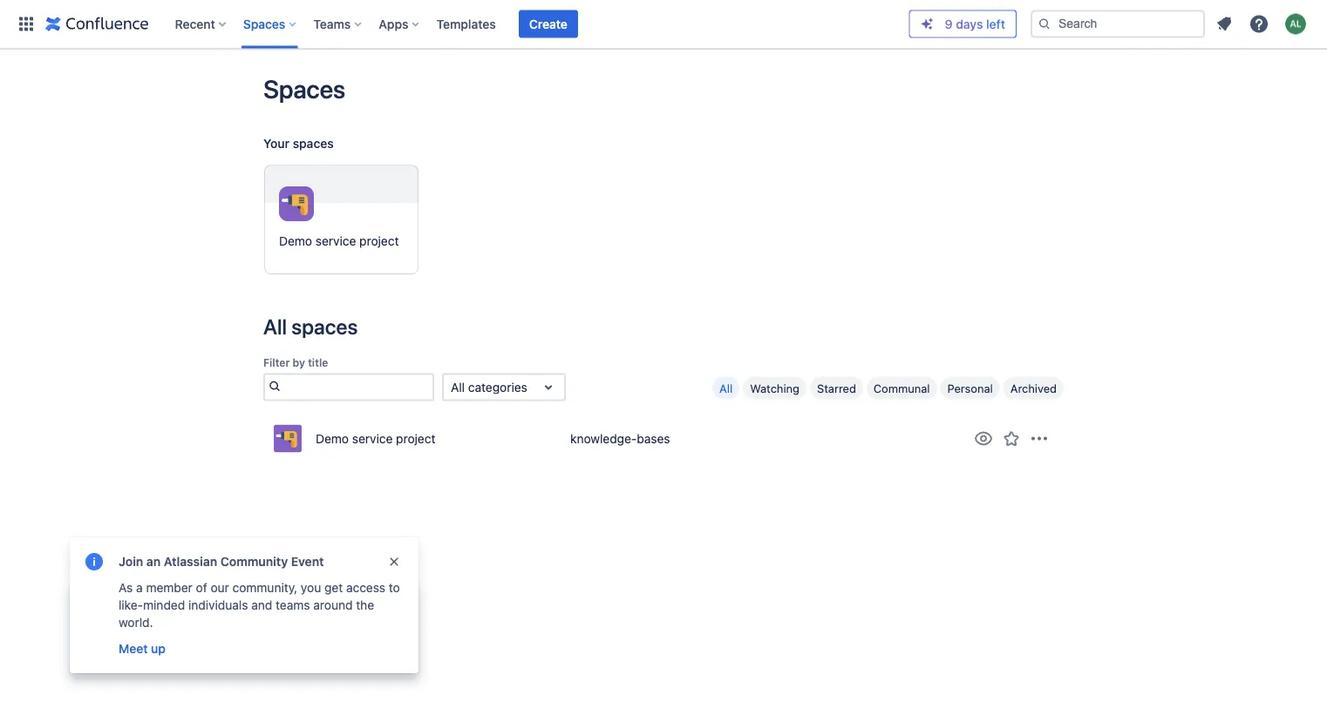 Task type: describe. For each thing, give the bounding box(es) containing it.
an
[[146, 555, 161, 569]]

knowledge-bases button
[[565, 430, 676, 448]]

help icon image
[[1249, 14, 1270, 34]]

service inside your spaces region
[[316, 234, 356, 249]]

info image
[[84, 552, 105, 573]]

talk
[[331, 627, 351, 641]]

our
[[211, 581, 229, 596]]

knowledge-
[[570, 432, 637, 446]]

like-
[[119, 599, 143, 613]]

your
[[369, 627, 394, 641]]

you for community,
[[301, 581, 321, 596]]

a inside the as a member of our community, you get access to like-minded individuals and teams around the world.
[[136, 581, 143, 596]]

you don't have the right permissions; talk to your admin about adjusting them.
[[119, 627, 394, 658]]

communal
[[874, 382, 930, 395]]

create
[[173, 600, 210, 615]]

demo inside all spaces region
[[316, 431, 349, 446]]

starred
[[817, 382, 856, 395]]

teams
[[276, 599, 310, 613]]

admin
[[119, 644, 153, 658]]

apps button
[[374, 10, 426, 38]]

demo service project link
[[264, 165, 418, 275]]

global element
[[10, 0, 909, 48]]

left
[[986, 17, 1006, 31]]

community
[[220, 555, 288, 569]]

adjusting
[[192, 644, 243, 658]]

get
[[324, 581, 343, 596]]

demo inside your spaces region
[[279, 234, 312, 249]]

event
[[291, 555, 324, 569]]

star this space image
[[1001, 428, 1022, 449]]

by
[[293, 357, 305, 369]]

Filter by title field
[[284, 375, 433, 400]]

watching button
[[743, 377, 807, 400]]

we
[[119, 600, 137, 615]]

categories
[[468, 380, 527, 394]]

of
[[196, 581, 207, 596]]

meet up button
[[117, 639, 167, 660]]

teams
[[313, 17, 351, 31]]

meet
[[119, 642, 148, 657]]

title
[[308, 357, 328, 369]]

all for all spaces
[[263, 315, 287, 339]]

them.
[[247, 644, 279, 658]]

we can't create a page for you
[[119, 600, 297, 615]]

up
[[151, 642, 166, 657]]

recent button
[[170, 10, 233, 38]]

service inside all spaces region
[[352, 431, 393, 446]]

as a member of our community, you get access to like-minded individuals and teams around the world.
[[119, 581, 400, 631]]

more actions image
[[1029, 428, 1050, 449]]

can't
[[140, 600, 170, 615]]

all for all
[[720, 382, 733, 395]]

watching
[[750, 382, 800, 395]]

teams button
[[308, 10, 368, 38]]

archived
[[1011, 382, 1057, 395]]

9 days left button
[[910, 11, 1016, 37]]

1 vertical spatial spaces
[[263, 74, 345, 104]]

open image
[[538, 377, 559, 398]]

spaces for your spaces
[[293, 136, 334, 151]]

the inside the as a member of our community, you get access to like-minded individuals and teams around the world.
[[356, 599, 374, 613]]

spaces for all spaces
[[291, 315, 358, 339]]

all spaces
[[263, 315, 358, 339]]

dismiss image for join an atlassian community event
[[387, 556, 401, 569]]

watch image
[[973, 428, 994, 449]]

none text field inside all spaces region
[[451, 379, 454, 396]]

your spaces
[[263, 136, 334, 151]]

demo service project inside all spaces region
[[316, 431, 436, 446]]

your
[[263, 136, 290, 151]]

starred button
[[810, 377, 863, 400]]

project inside all spaces region
[[396, 431, 436, 446]]

communal button
[[867, 377, 937, 400]]

filter
[[263, 357, 290, 369]]



Task type: vqa. For each thing, say whether or not it's contained in the screenshot.
EXPORT associated with Export to Word
no



Task type: locate. For each thing, give the bounding box(es) containing it.
0 vertical spatial you
[[301, 581, 321, 596]]

knowledge-bases
[[570, 432, 670, 446]]

spaces up 'title'
[[291, 315, 358, 339]]

0 horizontal spatial you
[[276, 600, 297, 615]]

spaces button
[[238, 10, 303, 38]]

demo service project inside your spaces region
[[279, 234, 399, 249]]

0 horizontal spatial all
[[263, 315, 287, 339]]

dismiss image
[[387, 556, 401, 569], [387, 601, 401, 615]]

appswitcher icon image
[[16, 14, 37, 34]]

to right access
[[389, 581, 400, 596]]

and
[[251, 599, 272, 613]]

the inside you don't have the right permissions; talk to your admin about adjusting them.
[[205, 627, 223, 641]]

0 vertical spatial demo
[[279, 234, 312, 249]]

search image
[[1038, 17, 1052, 31]]

you right for
[[276, 600, 297, 615]]

as
[[119, 581, 133, 596]]

1 vertical spatial project
[[396, 431, 436, 446]]

you for for
[[276, 600, 297, 615]]

you
[[119, 627, 140, 641]]

1 vertical spatial you
[[276, 600, 297, 615]]

demo up all spaces
[[279, 234, 312, 249]]

1 horizontal spatial all
[[451, 380, 465, 394]]

access
[[346, 581, 385, 596]]

all inside all button
[[720, 382, 733, 395]]

all left watching button
[[720, 382, 733, 395]]

for
[[256, 600, 272, 615]]

0 vertical spatial demo service project
[[279, 234, 399, 249]]

1 horizontal spatial demo
[[316, 431, 349, 446]]

right
[[227, 627, 253, 641]]

service
[[316, 234, 356, 249], [352, 431, 393, 446]]

spaces
[[243, 17, 285, 31], [263, 74, 345, 104]]

templates
[[436, 17, 496, 31]]

all for all categories
[[451, 380, 465, 394]]

spaces right your
[[293, 136, 334, 151]]

0 horizontal spatial a
[[136, 581, 143, 596]]

around
[[313, 599, 353, 613]]

you inside the as a member of our community, you get access to like-minded individuals and teams around the world.
[[301, 581, 321, 596]]

1 vertical spatial demo
[[316, 431, 349, 446]]

1 vertical spatial demo service project
[[316, 431, 436, 446]]

days
[[956, 17, 983, 31]]

spaces inside spaces popup button
[[243, 17, 285, 31]]

the down access
[[356, 599, 374, 613]]

1 vertical spatial spaces
[[291, 315, 358, 339]]

the
[[356, 599, 374, 613], [205, 627, 223, 641]]

create link
[[519, 10, 578, 38]]

0 vertical spatial service
[[316, 234, 356, 249]]

to right talk
[[354, 627, 366, 641]]

world.
[[119, 616, 153, 631]]

minded
[[143, 599, 185, 613]]

your spaces region
[[263, 130, 1064, 289]]

banner
[[0, 0, 1327, 49]]

a
[[136, 581, 143, 596], [213, 600, 220, 615]]

0 vertical spatial project
[[359, 234, 399, 249]]

member
[[146, 581, 193, 596]]

9 days left
[[945, 17, 1006, 31]]

spaces up your spaces
[[263, 74, 345, 104]]

0 horizontal spatial demo
[[279, 234, 312, 249]]

1 vertical spatial service
[[352, 431, 393, 446]]

search image
[[265, 376, 284, 397]]

a down our at the bottom
[[213, 600, 220, 615]]

project
[[359, 234, 399, 249], [396, 431, 436, 446]]

personal
[[948, 382, 993, 395]]

1 horizontal spatial you
[[301, 581, 321, 596]]

archived button
[[1004, 377, 1064, 400]]

0 horizontal spatial the
[[205, 627, 223, 641]]

1 horizontal spatial a
[[213, 600, 220, 615]]

demo
[[279, 234, 312, 249], [316, 431, 349, 446]]

about
[[156, 644, 189, 658]]

project inside your spaces region
[[359, 234, 399, 249]]

0 horizontal spatial to
[[354, 627, 366, 641]]

1 horizontal spatial to
[[389, 581, 400, 596]]

your profile and preferences image
[[1285, 14, 1306, 34]]

0 vertical spatial spaces
[[243, 17, 285, 31]]

filter by title
[[263, 357, 328, 369]]

the up adjusting
[[205, 627, 223, 641]]

2 dismiss image from the top
[[387, 601, 401, 615]]

demo down the "filter by title" field at the bottom of page
[[316, 431, 349, 446]]

all left categories
[[451, 380, 465, 394]]

atlassian
[[164, 555, 217, 569]]

0 vertical spatial dismiss image
[[387, 556, 401, 569]]

to inside you don't have the right permissions; talk to your admin about adjusting them.
[[354, 627, 366, 641]]

1 vertical spatial a
[[213, 600, 220, 615]]

personal button
[[941, 377, 1000, 400]]

all spaces region
[[263, 312, 1064, 462]]

1 vertical spatial to
[[354, 627, 366, 641]]

a right as
[[136, 581, 143, 596]]

confluence image
[[45, 14, 149, 34], [45, 14, 149, 34]]

to inside the as a member of our community, you get access to like-minded individuals and teams around the world.
[[389, 581, 400, 596]]

recent
[[175, 17, 215, 31]]

join an atlassian community event
[[119, 555, 324, 569]]

9
[[945, 17, 953, 31]]

you
[[301, 581, 321, 596], [276, 600, 297, 615]]

community,
[[232, 581, 298, 596]]

dismiss image for we can't create a page for you
[[387, 601, 401, 615]]

all button
[[713, 377, 740, 400]]

0 vertical spatial a
[[136, 581, 143, 596]]

individuals
[[188, 599, 248, 613]]

spaces inside all spaces region
[[291, 315, 358, 339]]

1 vertical spatial dismiss image
[[387, 601, 401, 615]]

demo service project
[[279, 234, 399, 249], [316, 431, 436, 446]]

bases
[[637, 432, 670, 446]]

0 vertical spatial spaces
[[293, 136, 334, 151]]

premium icon image
[[921, 17, 935, 31]]

notification icon image
[[1214, 14, 1235, 34]]

meet up
[[119, 642, 166, 657]]

1 vertical spatial the
[[205, 627, 223, 641]]

permissions;
[[256, 627, 327, 641]]

0 vertical spatial to
[[389, 581, 400, 596]]

templates link
[[431, 10, 501, 38]]

all up filter
[[263, 315, 287, 339]]

you left get
[[301, 581, 321, 596]]

1 dismiss image from the top
[[387, 556, 401, 569]]

page
[[223, 600, 253, 615]]

have
[[175, 627, 202, 641]]

banner containing recent
[[0, 0, 1327, 49]]

1 horizontal spatial the
[[356, 599, 374, 613]]

to
[[389, 581, 400, 596], [354, 627, 366, 641]]

don't
[[143, 627, 172, 641]]

spaces inside your spaces region
[[293, 136, 334, 151]]

spaces right recent dropdown button
[[243, 17, 285, 31]]

join
[[119, 555, 143, 569]]

all categories
[[451, 380, 527, 394]]

apps
[[379, 17, 409, 31]]

create
[[529, 17, 568, 31]]

all
[[263, 315, 287, 339], [451, 380, 465, 394], [720, 382, 733, 395]]

spaces
[[293, 136, 334, 151], [291, 315, 358, 339]]

0 vertical spatial the
[[356, 599, 374, 613]]

2 horizontal spatial all
[[720, 382, 733, 395]]

None text field
[[451, 379, 454, 396]]

Search field
[[1031, 10, 1205, 38]]



